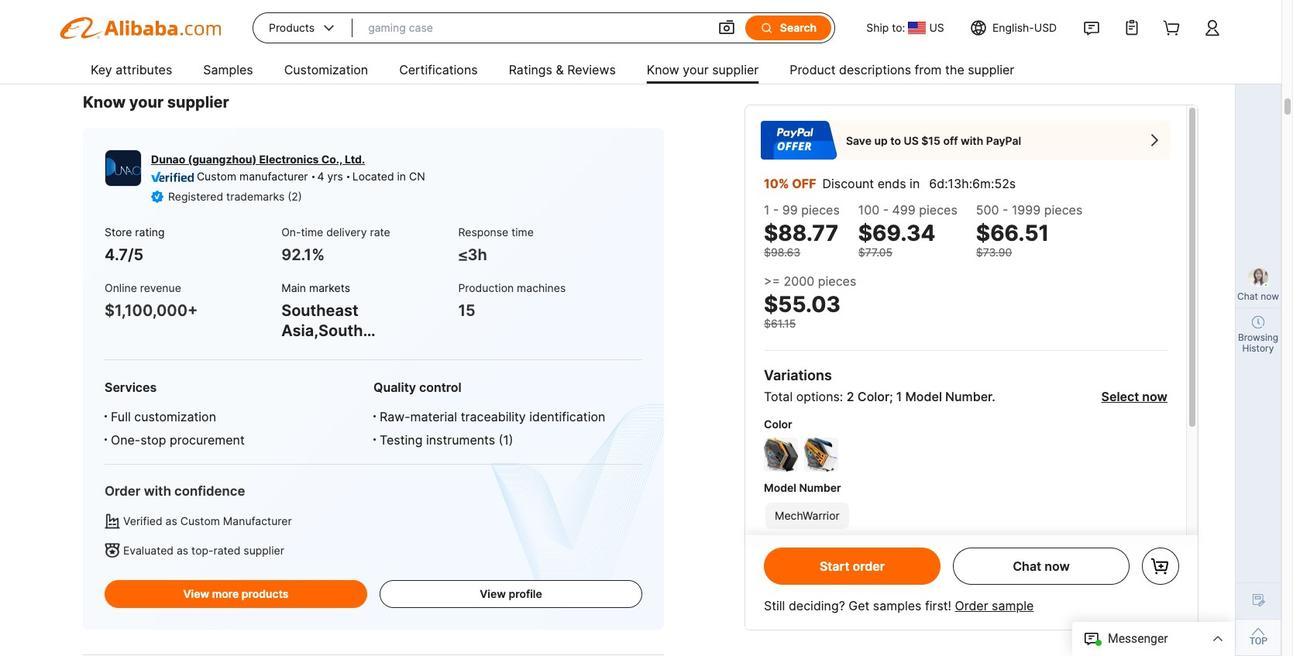 Task type: vqa. For each thing, say whether or not it's contained in the screenshot.


Task type: locate. For each thing, give the bounding box(es) containing it.
- right the 100
[[883, 202, 889, 218]]

1 horizontal spatial know your supplier
[[647, 62, 759, 78]]

1 vertical spatial as
[[177, 544, 188, 558]]

number right ; in the right of the page
[[946, 389, 992, 405]]

as right verified
[[166, 515, 177, 528]]

time for ≤3h
[[512, 226, 534, 239]]

0 horizontal spatial know your supplier
[[83, 93, 229, 112]]

2 horizontal spatial -
[[1003, 202, 1009, 218]]

samples
[[203, 62, 253, 78]]

model up 'mechwarrior' on the right of the page
[[764, 481, 797, 495]]

0 vertical spatial know your supplier
[[647, 62, 759, 78]]

one-
[[111, 433, 140, 448]]

trademarks
[[226, 190, 285, 203]]

1 left 99
[[764, 202, 770, 218]]

0 horizontal spatial order
[[105, 484, 141, 499]]

chat now up browsing
[[1238, 291, 1280, 302]]

up
[[875, 134, 888, 147]]

material
[[411, 410, 457, 425]]

start order button
[[764, 548, 941, 585]]

1 vertical spatial order
[[955, 598, 989, 614]]

rating
[[135, 226, 165, 239]]

0 horizontal spatial time
[[301, 226, 323, 239]]

in left cn
[[397, 170, 406, 183]]

pieces right 2000 at the right top
[[818, 274, 857, 289]]

descriptions
[[840, 62, 912, 78]]

know right the reviews
[[647, 62, 680, 78]]

as left top-
[[177, 544, 188, 558]]

$77.05
[[859, 246, 893, 259]]

0 vertical spatial with
[[961, 134, 984, 147]]

0 vertical spatial model
[[906, 389, 942, 405]]

know your supplier link
[[647, 56, 759, 87]]

0 vertical spatial us
[[930, 21, 945, 34]]

verified
[[123, 515, 163, 528]]

1 horizontal spatial 2
[[847, 389, 855, 405]]

(1)
[[499, 433, 514, 448]]

$55.03
[[764, 291, 841, 318]]

0 horizontal spatial color
[[764, 418, 793, 431]]

model right ; in the right of the page
[[906, 389, 942, 405]]

$66.51
[[976, 220, 1050, 246]]

1 horizontal spatial view
[[480, 588, 506, 601]]

chat now inside button
[[1013, 559, 1070, 574]]

custom down (guangzhou)
[[197, 170, 236, 183]]

0 vertical spatial color
[[858, 389, 890, 405]]

manufacturer
[[223, 515, 292, 528]]

1 horizontal spatial your
[[683, 62, 709, 78]]

view
[[183, 588, 209, 601], [480, 588, 506, 601]]

;
[[890, 389, 893, 405]]

from
[[915, 62, 942, 78]]

pieces up $88.77
[[802, 202, 840, 218]]

2 vertical spatial now
[[1045, 559, 1070, 574]]

1 inside 'button'
[[127, 21, 132, 34]]

in right ends at the top right
[[910, 176, 920, 191]]

browsing history
[[1239, 332, 1279, 354]]

services
[[105, 380, 157, 396]]

ratings & reviews
[[509, 62, 616, 78]]

time inside on-time delivery rate 92.1%
[[301, 226, 323, 239]]

0 horizontal spatial chat
[[1013, 559, 1042, 574]]

-
[[774, 202, 779, 218], [883, 202, 889, 218], [1003, 202, 1009, 218]]

benefits
[[853, 567, 910, 584]]

online
[[105, 281, 137, 294]]

pieces for $69.34
[[920, 202, 958, 218]]

know down key
[[83, 93, 126, 112]]

10%
[[764, 176, 790, 191]]

1 vertical spatial with
[[144, 484, 171, 499]]

more
[[212, 588, 239, 601]]

view left "more"
[[183, 588, 209, 601]]

0 horizontal spatial chat now
[[1013, 559, 1070, 574]]

0 horizontal spatial 6
[[930, 176, 937, 191]]

1 horizontal spatial know
[[647, 62, 680, 78]]

response
[[458, 226, 509, 239]]

know your supplier down 
[[647, 62, 759, 78]]

chat up the sample
[[1013, 559, 1042, 574]]

6 left 13 on the right top of the page
[[930, 176, 937, 191]]

0 horizontal spatial now
[[1045, 559, 1070, 574]]

color right options:
[[858, 389, 890, 405]]

0 vertical spatial 1
[[127, 21, 132, 34]]

pieces for $66.51
[[1045, 202, 1083, 218]]

0 vertical spatial your
[[683, 62, 709, 78]]

us right to:
[[930, 21, 945, 34]]

1 horizontal spatial chat now
[[1238, 291, 1280, 302]]

with right off
[[961, 134, 984, 147]]

gaming case text field
[[368, 14, 702, 42]]

membership
[[764, 567, 850, 584]]

92.1%
[[282, 246, 325, 264]]

now inside button
[[1045, 559, 1070, 574]]

1 inside the "1 - 99 pieces $88.77 $98.63"
[[764, 202, 770, 218]]

500 - 1999 pieces $66.51 $73.90
[[976, 202, 1083, 259]]

purchase
[[764, 619, 828, 635]]

1 horizontal spatial model
[[906, 389, 942, 405]]

2 - from the left
[[883, 202, 889, 218]]

with up verified
[[144, 484, 171, 499]]

2 vertical spatial 1
[[897, 389, 902, 405]]

0 vertical spatial number
[[946, 389, 992, 405]]

0 horizontal spatial know
[[83, 93, 126, 112]]

supplier
[[712, 62, 759, 78], [968, 62, 1015, 78], [167, 93, 229, 112], [244, 544, 284, 558]]

0 vertical spatial as
[[166, 515, 177, 528]]

1 vertical spatial color
[[764, 418, 793, 431]]

2 right 1 'button'
[[160, 21, 167, 34]]

$69.34
[[859, 220, 936, 246]]

1 vertical spatial chat now
[[1013, 559, 1070, 574]]

0 horizontal spatial -
[[774, 202, 779, 218]]

supplier down 
[[712, 62, 759, 78]]

1 - from the left
[[774, 202, 779, 218]]

0 horizontal spatial view
[[183, 588, 209, 601]]

number up 'mechwarrior' on the right of the page
[[799, 481, 841, 495]]

order
[[105, 484, 141, 499], [955, 598, 989, 614]]

6 right 13 on the right top of the page
[[973, 176, 981, 191]]

10% off discount ends in
[[764, 176, 920, 191]]

99
[[783, 202, 798, 218]]

time right response
[[512, 226, 534, 239]]

1 vertical spatial now
[[1143, 389, 1168, 405]]

- inside the "1 - 99 pieces $88.77 $98.63"
[[774, 202, 779, 218]]

options:
[[797, 389, 844, 405]]

samples
[[873, 598, 922, 614]]

color down 'total'
[[764, 418, 793, 431]]

america,north
[[282, 341, 392, 360]]

1 for 1
[[127, 21, 132, 34]]

2 right options:
[[847, 389, 855, 405]]

verified as custom manufacturer
[[123, 515, 292, 528]]

procurement
[[170, 433, 245, 448]]

raw-
[[380, 410, 411, 425]]

1 horizontal spatial time
[[512, 226, 534, 239]]

0 horizontal spatial us
[[904, 134, 919, 147]]

profile
[[509, 588, 542, 601]]

1 vertical spatial know your supplier
[[83, 93, 229, 112]]

pieces inside 500 - 1999 pieces $66.51 $73.90
[[1045, 202, 1083, 218]]

chat now up the sample
[[1013, 559, 1070, 574]]

save
[[846, 134, 872, 147]]

1 horizontal spatial in
[[910, 176, 920, 191]]

supplier down samples link
[[167, 93, 229, 112]]

1 vertical spatial your
[[129, 93, 164, 112]]

1
[[127, 21, 132, 34], [764, 202, 770, 218], [897, 389, 902, 405]]

- right 500
[[1003, 202, 1009, 218]]

6
[[930, 176, 937, 191], [973, 176, 981, 191]]

custom up top-
[[180, 515, 220, 528]]

4
[[317, 170, 324, 183]]

pieces for $88.77
[[802, 202, 840, 218]]

order up verified
[[105, 484, 141, 499]]

 search
[[760, 21, 817, 35]]

pieces inside the 100 - 499 pieces $69.34 $77.05
[[920, 202, 958, 218]]

>= 2000 pieces $55.03 $61.15
[[764, 274, 857, 330]]

custom manufacturer
[[197, 170, 308, 183]]

pieces inside the "1 - 99 pieces $88.77 $98.63"
[[802, 202, 840, 218]]

0 horizontal spatial in
[[397, 170, 406, 183]]

1 vertical spatial us
[[904, 134, 919, 147]]

- inside 500 - 1999 pieces $66.51 $73.90
[[1003, 202, 1009, 218]]

in
[[397, 170, 406, 183], [910, 176, 920, 191]]

ship
[[867, 21, 889, 34]]

1 horizontal spatial us
[[930, 21, 945, 34]]

start
[[820, 559, 850, 574]]

know your supplier down "attributes"
[[83, 93, 229, 112]]

2 time from the left
[[512, 226, 534, 239]]

chat up browsing
[[1238, 291, 1259, 302]]

view left profile
[[480, 588, 506, 601]]

chat
[[1238, 291, 1259, 302], [1013, 559, 1042, 574]]

1 view from the left
[[183, 588, 209, 601]]

1 horizontal spatial 1
[[764, 202, 770, 218]]

1 left "2" button
[[127, 21, 132, 34]]

order
[[853, 559, 885, 574]]

know
[[647, 62, 680, 78], [83, 93, 126, 112]]

- inside the 100 - 499 pieces $69.34 $77.05
[[883, 202, 889, 218]]

sample
[[992, 598, 1034, 614]]

order right first!
[[955, 598, 989, 614]]

full
[[111, 410, 131, 425]]

time inside the response time ≤3h
[[512, 226, 534, 239]]

1 horizontal spatial 6
[[973, 176, 981, 191]]

product descriptions from the supplier link
[[790, 56, 1015, 87]]

total options: 2 color ; 1 model number .
[[764, 389, 996, 405]]

1 right ; in the right of the page
[[897, 389, 902, 405]]

pieces right 1999
[[1045, 202, 1083, 218]]

pieces down d:
[[920, 202, 958, 218]]

1 horizontal spatial number
[[946, 389, 992, 405]]

america
[[282, 361, 344, 380]]

3 - from the left
[[1003, 202, 1009, 218]]

1 horizontal spatial -
[[883, 202, 889, 218]]

$73.90
[[976, 246, 1013, 259]]

- left 99
[[774, 202, 779, 218]]

registered
[[168, 190, 223, 203]]

2 horizontal spatial now
[[1261, 291, 1280, 302]]

1 vertical spatial 1
[[764, 202, 770, 218]]

search
[[780, 21, 817, 34]]

0 vertical spatial 2
[[160, 21, 167, 34]]

0 horizontal spatial 1
[[127, 21, 132, 34]]

confidence
[[174, 484, 245, 499]]

time up '92.1%'
[[301, 226, 323, 239]]

1 vertical spatial chat
[[1013, 559, 1042, 574]]

&
[[556, 62, 564, 78]]

500
[[976, 202, 1000, 218]]

response time ≤3h
[[458, 226, 534, 264]]

view more products link
[[105, 581, 367, 609]]

supplier right the
[[968, 62, 1015, 78]]

0 horizontal spatial model
[[764, 481, 797, 495]]

2 horizontal spatial 1
[[897, 389, 902, 405]]

stop
[[140, 433, 166, 448]]

0 horizontal spatial 2
[[160, 21, 167, 34]]

now
[[1261, 291, 1280, 302], [1143, 389, 1168, 405], [1045, 559, 1070, 574]]

order with confidence
[[105, 484, 245, 499]]

0 vertical spatial order
[[105, 484, 141, 499]]

product
[[790, 62, 836, 78]]

1 horizontal spatial chat
[[1238, 291, 1259, 302]]

supplier inside "link"
[[968, 62, 1015, 78]]

d:
[[937, 176, 948, 191]]

1 time from the left
[[301, 226, 323, 239]]

1 vertical spatial number
[[799, 481, 841, 495]]

- for $66.51
[[1003, 202, 1009, 218]]

2 view from the left
[[480, 588, 506, 601]]

pieces
[[802, 202, 840, 218], [920, 202, 958, 218], [1045, 202, 1083, 218], [818, 274, 857, 289]]

us right 'to'
[[904, 134, 919, 147]]

0 vertical spatial chat now
[[1238, 291, 1280, 302]]

chat inside button
[[1013, 559, 1042, 574]]

view for view more products
[[183, 588, 209, 601]]

markets
[[309, 281, 350, 294]]



Task type: describe. For each thing, give the bounding box(es) containing it.
order sample link
[[955, 598, 1034, 614]]

instruments
[[426, 433, 495, 448]]

samples link
[[203, 56, 253, 87]]

2 button
[[150, 14, 178, 42]]

ends
[[878, 176, 907, 191]]

registered trademarks (2)
[[168, 190, 302, 203]]

control
[[419, 380, 462, 396]]

customization
[[284, 62, 368, 78]]

southeast
[[282, 301, 359, 320]]

arrow right image
[[1149, 132, 1162, 148]]

reviews
[[568, 62, 616, 78]]

0 horizontal spatial your
[[129, 93, 164, 112]]

$88.77
[[764, 220, 839, 246]]

(guangzhou)
[[188, 153, 257, 166]]

view profile link
[[380, 581, 643, 609]]

identification
[[530, 410, 606, 425]]

select now link
[[1102, 389, 1168, 405]]

machines
[[517, 281, 566, 294]]


[[321, 20, 337, 36]]

off
[[792, 176, 817, 191]]

the
[[946, 62, 965, 78]]

supplier down manufacturer
[[244, 544, 284, 558]]

product descriptions from the supplier
[[790, 62, 1015, 78]]

(2)
[[288, 190, 302, 203]]

2 inside button
[[160, 21, 167, 34]]

1 horizontal spatial now
[[1143, 389, 1168, 405]]

0 vertical spatial know
[[647, 62, 680, 78]]

full customization one-stop procurement
[[111, 410, 245, 448]]

ratings & reviews link
[[509, 56, 616, 87]]

1 horizontal spatial color
[[858, 389, 890, 405]]

select
[[1102, 389, 1140, 405]]

production
[[458, 281, 514, 294]]

1999
[[1012, 202, 1041, 218]]

asia,south
[[282, 321, 363, 340]]

3 button
[[184, 14, 212, 42]]

view for view profile
[[480, 588, 506, 601]]

history
[[1243, 343, 1275, 354]]

dunao
[[151, 153, 185, 166]]

your inside know your supplier link
[[683, 62, 709, 78]]

as for verified
[[166, 515, 177, 528]]

100
[[859, 202, 880, 218]]

english-
[[993, 21, 1035, 34]]


[[718, 19, 736, 37]]

attributes
[[116, 62, 172, 78]]

store
[[105, 226, 132, 239]]

dunao (guangzhou) electronics co., ltd.
[[151, 153, 365, 166]]

electronics
[[259, 153, 319, 166]]

key
[[91, 62, 112, 78]]

evaluated as top-rated supplier
[[123, 544, 284, 558]]

1 horizontal spatial with
[[961, 134, 984, 147]]

located in cn
[[353, 170, 425, 183]]

.
[[992, 389, 996, 405]]

- for $69.34
[[883, 202, 889, 218]]

m:
[[981, 176, 995, 191]]

usd
[[1035, 21, 1057, 34]]

1 vertical spatial 2
[[847, 389, 855, 405]]

select now
[[1102, 389, 1168, 405]]

paypal
[[987, 134, 1022, 147]]

purchase details
[[764, 619, 876, 635]]

details
[[831, 619, 876, 635]]

0 vertical spatial now
[[1261, 291, 1280, 302]]

1 vertical spatial custom
[[180, 515, 220, 528]]

pieces inside >= 2000 pieces $55.03 $61.15
[[818, 274, 857, 289]]

products 
[[269, 20, 337, 36]]

1 - 99 pieces $88.77 $98.63
[[764, 202, 840, 259]]

located
[[353, 170, 394, 183]]

get
[[849, 598, 870, 614]]

variations
[[764, 367, 832, 384]]

main markets southeast asia,south america,north america
[[282, 281, 392, 380]]

off
[[944, 134, 958, 147]]

key attributes
[[91, 62, 172, 78]]

1 vertical spatial know
[[83, 93, 126, 112]]

1 for 1 - 99 pieces $88.77 $98.63
[[764, 202, 770, 218]]

0 horizontal spatial number
[[799, 481, 841, 495]]

cn
[[409, 170, 425, 183]]

main
[[282, 281, 306, 294]]

1 6 from the left
[[930, 176, 937, 191]]

on-time delivery rate 92.1%
[[282, 226, 390, 264]]

customization
[[134, 410, 216, 425]]

to
[[891, 134, 901, 147]]

ltd.
[[345, 153, 365, 166]]

0 vertical spatial custom
[[197, 170, 236, 183]]

view profile
[[480, 588, 542, 601]]

discount
[[823, 176, 874, 191]]

100 - 499 pieces $69.34 $77.05
[[859, 202, 958, 259]]

2 6 from the left
[[973, 176, 981, 191]]

first!
[[925, 598, 952, 614]]

total
[[764, 389, 793, 405]]

0 horizontal spatial with
[[144, 484, 171, 499]]

3
[[194, 21, 201, 34]]

view more products
[[183, 588, 289, 601]]

testing
[[380, 433, 423, 448]]

0 vertical spatial chat
[[1238, 291, 1259, 302]]

$15
[[922, 134, 941, 147]]

membership benefits
[[764, 567, 910, 584]]

1 vertical spatial model
[[764, 481, 797, 495]]

production machines 15
[[458, 281, 566, 320]]

chat now button
[[953, 548, 1130, 585]]

1 horizontal spatial order
[[955, 598, 989, 614]]

time for delivery
[[301, 226, 323, 239]]

as for evaluated
[[177, 544, 188, 558]]

still deciding? get samples first! order sample
[[764, 598, 1034, 614]]

key attributes link
[[91, 56, 172, 87]]

browsing
[[1239, 332, 1279, 343]]

>=
[[764, 274, 781, 289]]

on-
[[282, 226, 301, 239]]

- for $88.77
[[774, 202, 779, 218]]

top-
[[192, 544, 214, 558]]



